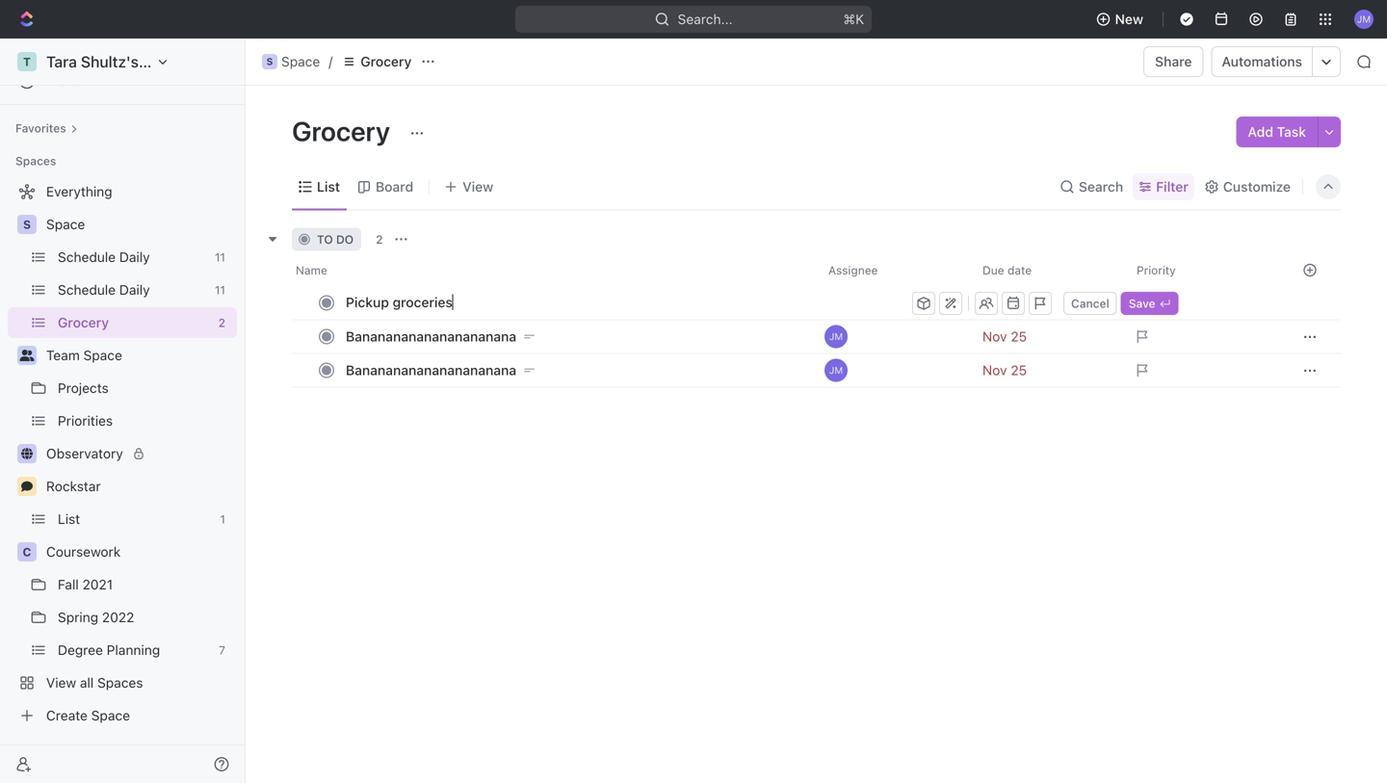Task type: describe. For each thing, give the bounding box(es) containing it.
sidebar navigation
[[0, 39, 250, 783]]

rockstar link
[[46, 471, 233, 502]]

new button
[[1089, 4, 1155, 35]]

user group image
[[20, 350, 34, 361]]

search
[[1079, 179, 1124, 195]]

spring
[[58, 609, 98, 625]]

add task
[[1248, 124, 1307, 140]]

to do
[[317, 233, 354, 246]]

due date
[[983, 264, 1032, 277]]

observatory
[[46, 446, 123, 462]]

priorities
[[58, 413, 113, 429]]

customize button
[[1199, 173, 1297, 200]]

everything link
[[8, 176, 233, 207]]

2 schedule from the top
[[58, 282, 116, 298]]

view for view all spaces
[[46, 675, 76, 691]]

name button
[[292, 255, 817, 286]]

do
[[336, 233, 354, 246]]

s space /
[[266, 53, 333, 69]]

tara shultz's workspace
[[46, 53, 223, 71]]

due
[[983, 264, 1005, 277]]

2022
[[102, 609, 134, 625]]

1 banananananananananana link from the top
[[341, 323, 813, 351]]

2 banananananananananana from the top
[[346, 362, 517, 378]]

s for s space /
[[266, 56, 273, 67]]

share
[[1155, 53, 1192, 69]]

daily for 1st schedule daily link from the bottom of the tree containing everything
[[119, 282, 150, 298]]

t
[[23, 55, 31, 68]]

2 banananananananananana link from the top
[[341, 357, 813, 384]]

create space link
[[8, 701, 233, 731]]

view button
[[438, 164, 500, 210]]

⌘k
[[843, 11, 864, 27]]

fall
[[58, 577, 79, 593]]

grocery inside sidebar navigation
[[58, 315, 109, 331]]

coursework
[[46, 544, 121, 560]]

favorites
[[15, 121, 66, 135]]

rockstar
[[46, 478, 101, 494]]

save
[[1129, 297, 1156, 310]]

view for view
[[463, 179, 494, 195]]

0 vertical spatial space, , element
[[262, 54, 278, 69]]

view button
[[438, 173, 500, 200]]

priority
[[1137, 264, 1176, 277]]

1 schedule daily link from the top
[[58, 242, 207, 273]]

2 schedule daily link from the top
[[58, 275, 207, 305]]

1 banananananananananana from the top
[[346, 329, 517, 344]]

filter
[[1156, 179, 1189, 195]]

0 vertical spatial spaces
[[15, 154, 56, 168]]

space inside space link
[[46, 216, 85, 232]]

0 vertical spatial grocery
[[361, 53, 412, 69]]

automations
[[1222, 53, 1303, 69]]

degree
[[58, 642, 103, 658]]

create space
[[46, 708, 130, 724]]

degree planning link
[[58, 635, 211, 666]]

2021
[[82, 577, 113, 593]]

space for s
[[281, 53, 320, 69]]

more button
[[8, 66, 237, 96]]

/
[[329, 53, 333, 69]]

1 vertical spatial grocery
[[292, 115, 396, 147]]

0 vertical spatial jm
[[1358, 13, 1371, 24]]

name
[[296, 264, 327, 277]]

task
[[1277, 124, 1307, 140]]

view all spaces link
[[8, 668, 233, 699]]

team space
[[46, 347, 122, 363]]

spaces inside tree
[[97, 675, 143, 691]]

automations button
[[1213, 47, 1312, 76]]

space link
[[46, 209, 233, 240]]

new
[[1115, 11, 1144, 27]]

cancel button
[[1064, 292, 1118, 315]]



Task type: vqa. For each thing, say whether or not it's contained in the screenshot.
Team Space link
yes



Task type: locate. For each thing, give the bounding box(es) containing it.
1 vertical spatial banananananananananana
[[346, 362, 517, 378]]

1 vertical spatial 11
[[215, 283, 225, 297]]

0 vertical spatial schedule daily link
[[58, 242, 207, 273]]

list link
[[313, 173, 340, 200], [58, 504, 212, 535]]

to
[[317, 233, 333, 246]]

s for s
[[23, 218, 31, 231]]

1 horizontal spatial grocery link
[[337, 50, 417, 73]]

save button
[[1121, 292, 1179, 315]]

1 horizontal spatial s
[[266, 56, 273, 67]]

everything
[[46, 184, 112, 199]]

observatory link
[[46, 438, 233, 469]]

2 vertical spatial jm
[[830, 365, 843, 376]]

globe image
[[21, 448, 33, 460]]

0 horizontal spatial s
[[23, 218, 31, 231]]

1 vertical spatial banananananananananana link
[[341, 357, 813, 384]]

coursework, , element
[[17, 543, 37, 562]]

1 vertical spatial spaces
[[97, 675, 143, 691]]

2 right the do
[[376, 233, 383, 246]]

search...
[[678, 11, 733, 27]]

cancel
[[1072, 297, 1110, 310]]

1 vertical spatial view
[[46, 675, 76, 691]]

jm button
[[1349, 4, 1380, 35], [817, 319, 971, 354], [817, 353, 971, 388]]

coursework link
[[46, 537, 233, 568]]

2 vertical spatial grocery
[[58, 315, 109, 331]]

1 horizontal spatial 2
[[376, 233, 383, 246]]

create
[[46, 708, 88, 724]]

0 horizontal spatial grocery link
[[58, 307, 211, 338]]

space, , element inside sidebar navigation
[[17, 215, 37, 234]]

space up projects
[[83, 347, 122, 363]]

1
[[220, 513, 225, 526]]

view inside tree
[[46, 675, 76, 691]]

view inside button
[[463, 179, 494, 195]]

1 vertical spatial list link
[[58, 504, 212, 535]]

tara shultz's workspace, , element
[[17, 52, 37, 71]]

schedule daily up team space
[[58, 282, 150, 298]]

1 vertical spatial 2
[[218, 316, 225, 330]]

view all spaces
[[46, 675, 143, 691]]

filter button
[[1133, 173, 1195, 200]]

add task button
[[1237, 117, 1318, 147]]

1 vertical spatial jm
[[830, 331, 843, 342]]

0 horizontal spatial list link
[[58, 504, 212, 535]]

1 horizontal spatial spaces
[[97, 675, 143, 691]]

assignee
[[829, 264, 878, 277]]

0 vertical spatial s
[[266, 56, 273, 67]]

due date button
[[971, 255, 1126, 286]]

schedule daily for first schedule daily link from the top of the tree containing everything
[[58, 249, 150, 265]]

1 horizontal spatial view
[[463, 179, 494, 195]]

jm for 1st banananananananananana link from the bottom of the page's the jm dropdown button
[[830, 365, 843, 376]]

list link up to
[[313, 173, 340, 200]]

schedule
[[58, 249, 116, 265], [58, 282, 116, 298]]

0 horizontal spatial spaces
[[15, 154, 56, 168]]

s
[[266, 56, 273, 67], [23, 218, 31, 231]]

view
[[463, 179, 494, 195], [46, 675, 76, 691]]

1 vertical spatial schedule
[[58, 282, 116, 298]]

1 vertical spatial space, , element
[[17, 215, 37, 234]]

jm button for 1st banananananananananana link from the top
[[817, 319, 971, 354]]

2 11 from the top
[[215, 283, 225, 297]]

planning
[[107, 642, 160, 658]]

2 up team space link
[[218, 316, 225, 330]]

schedule daily
[[58, 249, 150, 265], [58, 282, 150, 298]]

0 horizontal spatial space, , element
[[17, 215, 37, 234]]

7
[[219, 644, 225, 657]]

Task name or type '/' for commands text field
[[346, 287, 909, 318]]

0 horizontal spatial view
[[46, 675, 76, 691]]

assignee button
[[817, 255, 971, 286]]

view right the board
[[463, 179, 494, 195]]

1 horizontal spatial list
[[317, 179, 340, 195]]

tree inside sidebar navigation
[[8, 176, 237, 731]]

space for create
[[91, 708, 130, 724]]

jm for the jm dropdown button associated with 1st banananananananananana link from the top
[[830, 331, 843, 342]]

0 horizontal spatial list
[[58, 511, 80, 527]]

projects
[[58, 380, 109, 396]]

11
[[215, 251, 225, 264], [215, 283, 225, 297]]

0 vertical spatial schedule daily
[[58, 249, 150, 265]]

list link inside tree
[[58, 504, 212, 535]]

0 vertical spatial list link
[[313, 173, 340, 200]]

all
[[80, 675, 94, 691]]

more
[[46, 73, 78, 89]]

schedule daily link down space link
[[58, 242, 207, 273]]

1 horizontal spatial list link
[[313, 173, 340, 200]]

space down view all spaces link
[[91, 708, 130, 724]]

1 daily from the top
[[119, 249, 150, 265]]

list link down rockstar link
[[58, 504, 212, 535]]

0 vertical spatial 11
[[215, 251, 225, 264]]

tree
[[8, 176, 237, 731]]

schedule daily down space link
[[58, 249, 150, 265]]

0 vertical spatial view
[[463, 179, 494, 195]]

2
[[376, 233, 383, 246], [218, 316, 225, 330]]

grocery link right / at left
[[337, 50, 417, 73]]

grocery link up team space link
[[58, 307, 211, 338]]

schedule daily link up team space link
[[58, 275, 207, 305]]

fall 2021
[[58, 577, 113, 593]]

1 vertical spatial list
[[58, 511, 80, 527]]

comment image
[[21, 481, 33, 492]]

space
[[281, 53, 320, 69], [46, 216, 85, 232], [83, 347, 122, 363], [91, 708, 130, 724]]

degree planning
[[58, 642, 160, 658]]

space down everything
[[46, 216, 85, 232]]

0 horizontal spatial 2
[[218, 316, 225, 330]]

spaces down favorites
[[15, 154, 56, 168]]

date
[[1008, 264, 1032, 277]]

grocery right / at left
[[361, 53, 412, 69]]

schedule daily link
[[58, 242, 207, 273], [58, 275, 207, 305]]

team space link
[[46, 340, 233, 371]]

grocery down / at left
[[292, 115, 396, 147]]

11 for 1st schedule daily link from the bottom of the tree containing everything
[[215, 283, 225, 297]]

1 11 from the top
[[215, 251, 225, 264]]

banananananananananana
[[346, 329, 517, 344], [346, 362, 517, 378]]

0 vertical spatial banananananananananana
[[346, 329, 517, 344]]

1 horizontal spatial space, , element
[[262, 54, 278, 69]]

spaces up create space link in the bottom left of the page
[[97, 675, 143, 691]]

s inside s space /
[[266, 56, 273, 67]]

workspace
[[143, 53, 223, 71]]

jm button for 1st banananananananananana link from the bottom of the page
[[817, 353, 971, 388]]

priorities link
[[58, 406, 233, 437]]

spaces
[[15, 154, 56, 168], [97, 675, 143, 691]]

grocery up team space
[[58, 315, 109, 331]]

spring 2022 link
[[58, 602, 233, 633]]

add
[[1248, 124, 1274, 140]]

grocery link
[[337, 50, 417, 73], [58, 307, 211, 338]]

c
[[23, 545, 31, 559]]

0 vertical spatial schedule
[[58, 249, 116, 265]]

team
[[46, 347, 80, 363]]

favorites button
[[8, 117, 86, 140]]

2 daily from the top
[[119, 282, 150, 298]]

banananananananananana link
[[341, 323, 813, 351], [341, 357, 813, 384]]

1 vertical spatial daily
[[119, 282, 150, 298]]

0 vertical spatial list
[[317, 179, 340, 195]]

spring 2022
[[58, 609, 134, 625]]

0 vertical spatial banananananananananana link
[[341, 323, 813, 351]]

list down rockstar
[[58, 511, 80, 527]]

schedule up team space
[[58, 282, 116, 298]]

1 schedule daily from the top
[[58, 249, 150, 265]]

space inside create space link
[[91, 708, 130, 724]]

1 vertical spatial schedule daily link
[[58, 275, 207, 305]]

jm
[[1358, 13, 1371, 24], [830, 331, 843, 342], [830, 365, 843, 376]]

priority button
[[1126, 255, 1280, 286]]

list inside sidebar navigation
[[58, 511, 80, 527]]

1 schedule from the top
[[58, 249, 116, 265]]

grocery
[[361, 53, 412, 69], [292, 115, 396, 147], [58, 315, 109, 331]]

daily for first schedule daily link from the top of the tree containing everything
[[119, 249, 150, 265]]

projects link
[[58, 373, 233, 404]]

list up to
[[317, 179, 340, 195]]

0 vertical spatial 2
[[376, 233, 383, 246]]

schedule daily for 1st schedule daily link from the bottom of the tree containing everything
[[58, 282, 150, 298]]

space left / at left
[[281, 53, 320, 69]]

tara
[[46, 53, 77, 71]]

schedule down space link
[[58, 249, 116, 265]]

2 schedule daily from the top
[[58, 282, 150, 298]]

s inside navigation
[[23, 218, 31, 231]]

1 vertical spatial s
[[23, 218, 31, 231]]

11 for first schedule daily link from the top of the tree containing everything
[[215, 251, 225, 264]]

1 vertical spatial schedule daily
[[58, 282, 150, 298]]

customize
[[1224, 179, 1291, 195]]

search button
[[1054, 173, 1129, 200]]

shultz's
[[81, 53, 139, 71]]

share button
[[1144, 46, 1204, 77]]

list
[[317, 179, 340, 195], [58, 511, 80, 527]]

view left all
[[46, 675, 76, 691]]

board
[[376, 179, 414, 195]]

board link
[[372, 173, 414, 200]]

1 vertical spatial grocery link
[[58, 307, 211, 338]]

daily
[[119, 249, 150, 265], [119, 282, 150, 298]]

space for team
[[83, 347, 122, 363]]

space, , element
[[262, 54, 278, 69], [17, 215, 37, 234]]

fall 2021 link
[[58, 569, 233, 600]]

2 inside tree
[[218, 316, 225, 330]]

0 vertical spatial daily
[[119, 249, 150, 265]]

tree containing everything
[[8, 176, 237, 731]]

space inside team space link
[[83, 347, 122, 363]]

0 vertical spatial grocery link
[[337, 50, 417, 73]]



